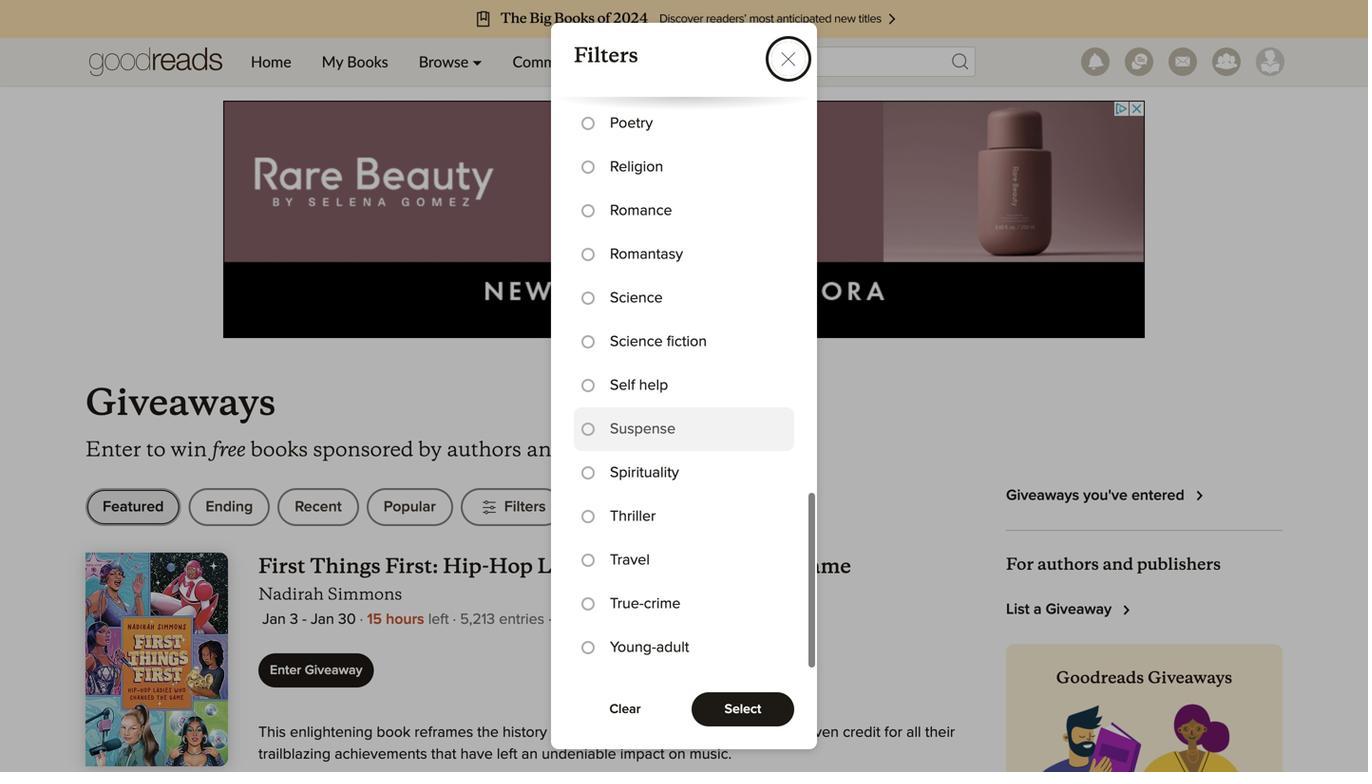 Task type: locate. For each thing, give the bounding box(es) containing it.
1 horizontal spatial giveaways
[[1006, 489, 1080, 504]]

science up self help
[[610, 335, 663, 350]]

0 vertical spatial authors
[[447, 437, 522, 462]]

list a giveaway link
[[1006, 599, 1139, 622]]

0 vertical spatial the
[[755, 554, 787, 579]]

▾ right browse at the left of page
[[473, 52, 482, 71]]

an
[[522, 747, 538, 763]]

2 ▾ from the left
[[594, 52, 603, 71]]

1 jan from the left
[[262, 612, 286, 628]]

ending button
[[189, 488, 270, 526]]

jan
[[262, 612, 286, 628], [311, 612, 334, 628]]

0 horizontal spatial enter
[[86, 437, 141, 462]]

science
[[610, 291, 663, 306], [610, 335, 663, 350]]

filters up poetry
[[574, 42, 638, 68]]

giveaways up win at the bottom left
[[86, 380, 276, 426]]

1 vertical spatial filters
[[504, 500, 546, 515]]

credit
[[843, 726, 881, 741]]

science down romantasy
[[610, 291, 663, 306]]

are
[[777, 726, 799, 741]]

giveaways you've entered
[[1006, 489, 1185, 504]]

things
[[310, 554, 381, 579]]

recent
[[295, 500, 342, 515]]

0 horizontal spatial the
[[477, 726, 499, 741]]

the up have
[[477, 726, 499, 741]]

self
[[610, 378, 635, 393]]

left
[[428, 612, 449, 628], [497, 747, 518, 763]]

filters dialog
[[551, 0, 817, 750]]

free
[[212, 437, 246, 462]]

popular button
[[367, 488, 453, 526]]

1 horizontal spatial jan
[[311, 612, 334, 628]]

1 science from the top
[[610, 291, 663, 306]]

to
[[146, 437, 166, 462]]

list a giveaway
[[1006, 603, 1112, 618]]

hop—and
[[593, 726, 657, 741]]

authors right by
[[447, 437, 522, 462]]

0 vertical spatial filters
[[574, 42, 638, 68]]

suspense
[[610, 422, 676, 437]]

15 hours left
[[367, 612, 449, 628]]

two people reading image
[[1037, 704, 1253, 773]]

▾ for community ▾
[[594, 52, 603, 71]]

enter left to
[[86, 437, 141, 462]]

filters button
[[461, 488, 563, 526]]

ladies
[[537, 554, 604, 579]]

1 vertical spatial left
[[497, 747, 518, 763]]

0 vertical spatial left
[[428, 612, 449, 628]]

my books
[[322, 52, 388, 71]]

1 vertical spatial the
[[477, 726, 499, 741]]

giveaways left you've
[[1006, 489, 1080, 504]]

0 horizontal spatial filters
[[504, 500, 546, 515]]

the inside the first things first: hip-hop ladies who changed the game nadirah simmons
[[755, 554, 787, 579]]

1 vertical spatial giveaways
[[1006, 489, 1080, 504]]

trailblazing
[[258, 747, 331, 763]]

giveaways up the two people reading image
[[1148, 668, 1233, 688]]

this
[[258, 726, 286, 741]]

1 horizontal spatial the
[[755, 554, 787, 579]]

1 vertical spatial science
[[610, 335, 663, 350]]

science for science
[[610, 291, 663, 306]]

community ▾
[[513, 52, 603, 71]]

and up filters button
[[527, 437, 564, 462]]

time,
[[688, 726, 720, 741]]

0 vertical spatial enter
[[86, 437, 141, 462]]

1 horizontal spatial left
[[497, 747, 518, 763]]

jan left 3
[[262, 612, 286, 628]]

advertisement element
[[223, 101, 1145, 338]]

1 horizontal spatial ▾
[[594, 52, 603, 71]]

1 horizontal spatial enter
[[270, 664, 301, 678]]

left right hours
[[428, 612, 449, 628]]

music.
[[690, 747, 732, 763]]

giveaway down 30
[[305, 664, 363, 678]]

clear
[[610, 703, 641, 716]]

authors up list a giveaway link
[[1038, 555, 1099, 575]]

book cover image
[[86, 553, 228, 767]]

1 horizontal spatial giveaway
[[1046, 603, 1112, 618]]

1 vertical spatial authors
[[1038, 555, 1099, 575]]

2 vertical spatial giveaways
[[1148, 668, 1233, 688]]

left left an
[[497, 747, 518, 763]]

changed
[[661, 554, 751, 579]]

1 vertical spatial and
[[1103, 555, 1134, 575]]

1 vertical spatial enter
[[270, 664, 301, 678]]

filters inside filters dialog
[[574, 42, 638, 68]]

0 vertical spatial giveaways
[[86, 380, 276, 426]]

enter down 3
[[270, 664, 301, 678]]

enter giveaway link
[[258, 654, 374, 688]]

15
[[367, 612, 382, 628]]

home link
[[236, 38, 307, 86]]

enter
[[86, 437, 141, 462], [270, 664, 301, 678]]

entered
[[1132, 489, 1185, 504]]

▾ right community
[[594, 52, 603, 71]]

1 horizontal spatial filters
[[574, 42, 638, 68]]

you've
[[1084, 489, 1128, 504]]

hip-
[[568, 726, 593, 741]]

for
[[1006, 555, 1034, 575]]

jan right -
[[311, 612, 334, 628]]

1 vertical spatial giveaway
[[305, 664, 363, 678]]

and left the publishers
[[1103, 555, 1134, 575]]

0 horizontal spatial giveaway
[[305, 664, 363, 678]]

giveaway right "a" at the right of the page
[[1046, 603, 1112, 618]]

authors
[[447, 437, 522, 462], [1038, 555, 1099, 575]]

popular
[[384, 500, 436, 515]]

0 horizontal spatial authors
[[447, 437, 522, 462]]

publishers
[[1137, 555, 1221, 575]]

0 horizontal spatial and
[[527, 437, 564, 462]]

the
[[755, 554, 787, 579], [477, 726, 499, 741]]

thriller
[[610, 509, 656, 525]]

giveaways for giveaways you've entered
[[1006, 489, 1080, 504]]

community ▾ link
[[497, 38, 619, 86]]

2 science from the top
[[610, 335, 663, 350]]

for authors and publishers
[[1006, 555, 1221, 575]]

0 vertical spatial science
[[610, 291, 663, 306]]

filters
[[574, 42, 638, 68], [504, 500, 546, 515]]

that
[[431, 747, 457, 763]]

None search field
[[619, 47, 991, 77]]

reframes
[[415, 726, 473, 741]]

0 horizontal spatial jan
[[262, 612, 286, 628]]

game
[[792, 554, 851, 579]]

who
[[609, 554, 657, 579]]

publishers.
[[569, 437, 677, 462]]

0 horizontal spatial ▾
[[473, 52, 482, 71]]

science fiction
[[610, 335, 707, 350]]

2 horizontal spatial giveaways
[[1148, 668, 1233, 688]]

option group
[[574, 0, 794, 670]]

jan 3 - jan 30
[[262, 612, 356, 628]]

win
[[171, 437, 207, 462]]

books
[[347, 52, 388, 71]]

nadirah simmons link
[[258, 583, 402, 605]]

achievements
[[335, 747, 427, 763]]

the left "game"
[[755, 554, 787, 579]]

option group containing poetry
[[574, 0, 794, 670]]

and
[[527, 437, 564, 462], [1103, 555, 1134, 575]]

my books link
[[307, 38, 404, 86]]

true-
[[610, 597, 644, 612]]

1 ▾ from the left
[[473, 52, 482, 71]]

crime
[[644, 597, 681, 612]]

browse ▾
[[419, 52, 482, 71]]

filters up hop
[[504, 500, 546, 515]]

0 horizontal spatial giveaways
[[86, 380, 276, 426]]



Task type: vqa. For each thing, say whether or not it's contained in the screenshot.
Giveaways Giveaways
yes



Task type: describe. For each thing, give the bounding box(es) containing it.
3
[[290, 612, 298, 628]]

science for science fiction
[[610, 335, 663, 350]]

history
[[503, 726, 547, 741]]

women
[[724, 726, 773, 741]]

young-
[[610, 641, 656, 656]]

2 jan from the left
[[311, 612, 334, 628]]

option group inside filters dialog
[[574, 0, 794, 670]]

help
[[639, 378, 668, 393]]

their
[[925, 726, 955, 741]]

impact
[[620, 747, 665, 763]]

nadirah
[[258, 584, 324, 605]]

community
[[513, 52, 590, 71]]

giveaways for giveaways
[[86, 380, 276, 426]]

0 horizontal spatial left
[[428, 612, 449, 628]]

romance
[[610, 203, 672, 219]]

my
[[322, 52, 343, 71]]

goodreads giveaways
[[1057, 668, 1233, 688]]

a
[[1034, 603, 1042, 618]]

featured button
[[86, 488, 181, 526]]

young-adult
[[610, 641, 689, 656]]

goodreads
[[1057, 668, 1144, 688]]

30
[[338, 612, 356, 628]]

enter for enter to win free books sponsored by authors and publishers.
[[86, 437, 141, 462]]

list
[[1006, 603, 1030, 618]]

select button
[[692, 693, 794, 727]]

enter for enter giveaway
[[270, 664, 301, 678]]

5,213
[[460, 612, 495, 628]]

▾ for browse ▾
[[473, 52, 482, 71]]

first things first: hip-hop ladies who changed the game nadirah simmons
[[258, 554, 851, 605]]

home image
[[89, 38, 222, 86]]

0 vertical spatial giveaway
[[1046, 603, 1112, 618]]

hip-
[[443, 554, 489, 579]]

hours
[[386, 612, 424, 628]]

enlightening
[[290, 726, 373, 741]]

entries
[[499, 612, 545, 628]]

for
[[885, 726, 903, 741]]

undeniable
[[542, 747, 616, 763]]

filters inside filters button
[[504, 500, 546, 515]]

1 horizontal spatial authors
[[1038, 555, 1099, 575]]

of
[[551, 726, 564, 741]]

browse ▾ link
[[404, 38, 497, 86]]

-
[[302, 612, 307, 628]]

home
[[251, 52, 291, 71]]

true-crime
[[610, 597, 681, 612]]

enter to win free books sponsored by authors and publishers.
[[86, 437, 677, 462]]

on
[[669, 747, 686, 763]]

books
[[251, 437, 308, 462]]

first:
[[385, 554, 439, 579]]

travel
[[610, 553, 650, 568]]

first things first: hip-hop ladies who changed the game link
[[258, 554, 851, 579]]

first
[[258, 554, 305, 579]]

featured
[[103, 500, 164, 515]]

browse
[[419, 52, 469, 71]]

by
[[419, 437, 442, 462]]

adult
[[656, 641, 689, 656]]

giveaways you've entered link
[[1006, 485, 1211, 508]]

all
[[907, 726, 921, 741]]

enter giveaway
[[270, 664, 363, 678]]

this
[[661, 726, 684, 741]]

the inside this enlightening book reframes the history of hip-hop—and this time, women are given credit for all their trailblazing achievements that have left an undeniable impact on music.
[[477, 726, 499, 741]]

romantasy
[[610, 247, 683, 262]]

clear button
[[574, 693, 677, 727]]

1 horizontal spatial and
[[1103, 555, 1134, 575]]

select
[[725, 703, 762, 716]]

given
[[803, 726, 839, 741]]

religion
[[610, 160, 664, 175]]

poetry
[[610, 116, 653, 131]]

spirituality
[[610, 466, 679, 481]]

this enlightening book reframes the history of hip-hop—and this time, women are given credit for all their trailblazing achievements that have left an undeniable impact on music.
[[258, 726, 955, 763]]

5,213 entries
[[460, 612, 545, 628]]

simmons
[[328, 584, 402, 605]]

0 vertical spatial and
[[527, 437, 564, 462]]

left inside this enlightening book reframes the history of hip-hop—and this time, women are given credit for all their trailblazing achievements that have left an undeniable impact on music.
[[497, 747, 518, 763]]

recent button
[[278, 488, 359, 526]]

hop
[[489, 554, 533, 579]]

self help
[[610, 378, 668, 393]]



